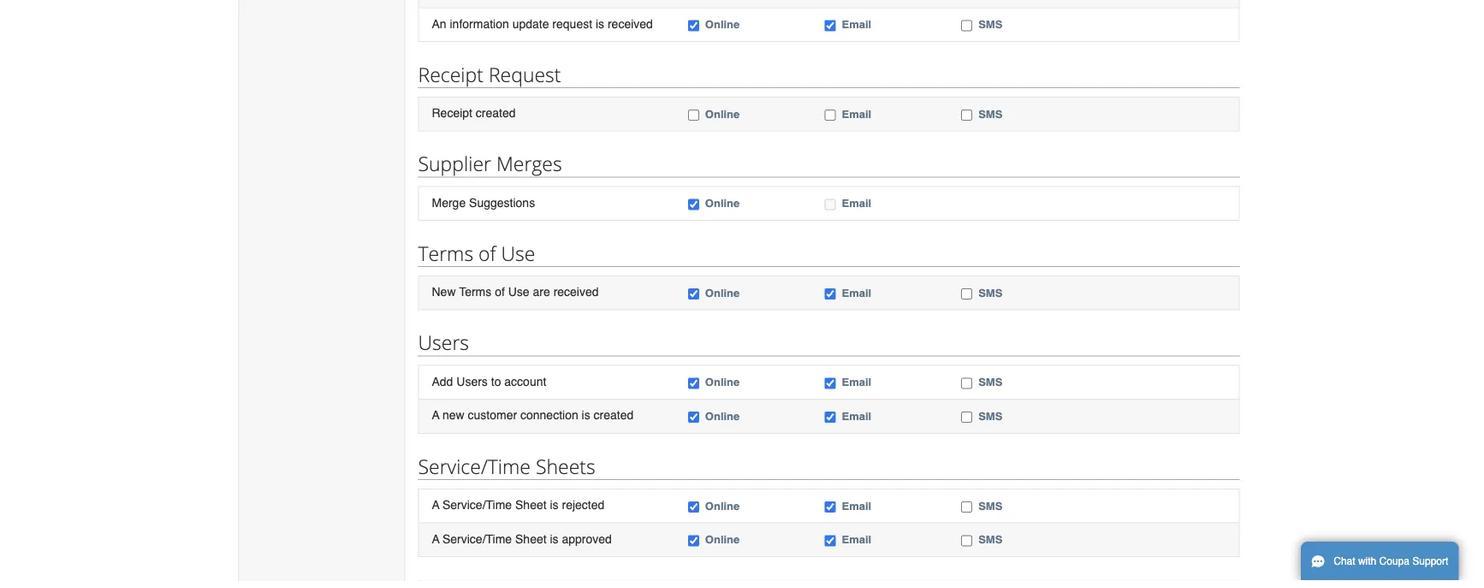 Task type: describe. For each thing, give the bounding box(es) containing it.
receipt request
[[418, 61, 561, 87]]

online for receipt created
[[705, 107, 740, 120]]

received for new terms of use are received
[[554, 285, 599, 299]]

an
[[432, 17, 447, 30]]

is left approved
[[550, 532, 559, 546]]

sms for a new customer connection is created
[[979, 410, 1003, 423]]

receipt for receipt created
[[432, 106, 473, 120]]

receipt created
[[432, 106, 516, 120]]

request
[[553, 17, 593, 30]]

chat with coupa support button
[[1301, 542, 1459, 581]]

email for a service/time sheet is approved
[[842, 533, 872, 546]]

service/time for a service/time sheet is approved
[[443, 532, 512, 546]]

a for a service/time sheet is rejected
[[432, 498, 440, 512]]

received for an information update request is received
[[608, 17, 653, 30]]

supplier
[[418, 150, 491, 177]]

rejected
[[562, 498, 605, 512]]

online for merge suggestions
[[705, 197, 740, 210]]

service/time for a service/time sheet is rejected
[[443, 498, 512, 512]]

merges
[[497, 150, 562, 177]]

merge
[[432, 196, 466, 209]]

connection
[[521, 409, 579, 422]]

email for add users to account
[[842, 376, 872, 389]]

0 vertical spatial of
[[479, 240, 496, 266]]

sms for a service/time sheet is approved
[[979, 533, 1003, 546]]

email for receipt created
[[842, 107, 872, 120]]

sheets
[[536, 453, 596, 479]]

request
[[489, 61, 561, 87]]

1 vertical spatial users
[[457, 375, 488, 388]]

online for add users to account
[[705, 376, 740, 389]]

add
[[432, 375, 453, 388]]

0 vertical spatial use
[[501, 240, 535, 266]]

is left rejected in the bottom of the page
[[550, 498, 559, 512]]

email for an information update request is received
[[842, 18, 872, 31]]

a new customer connection is created
[[432, 409, 634, 422]]

customer
[[468, 409, 517, 422]]

are
[[533, 285, 550, 299]]

0 vertical spatial created
[[476, 106, 516, 120]]



Task type: locate. For each thing, give the bounding box(es) containing it.
7 online from the top
[[705, 499, 740, 512]]

coupa
[[1380, 556, 1410, 568]]

3 online from the top
[[705, 197, 740, 210]]

online for an information update request is received
[[705, 18, 740, 31]]

receipt up receipt created
[[418, 61, 484, 87]]

approved
[[562, 532, 612, 546]]

0 vertical spatial receipt
[[418, 61, 484, 87]]

sms
[[979, 18, 1003, 31], [979, 107, 1003, 120], [979, 286, 1003, 299], [979, 376, 1003, 389], [979, 410, 1003, 423], [979, 499, 1003, 512], [979, 533, 1003, 546]]

use up new terms of use are received
[[501, 240, 535, 266]]

receipt up the supplier
[[432, 106, 473, 120]]

1 sms from the top
[[979, 18, 1003, 31]]

update
[[513, 17, 549, 30]]

0 vertical spatial received
[[608, 17, 653, 30]]

5 email from the top
[[842, 376, 872, 389]]

1 horizontal spatial created
[[594, 409, 634, 422]]

1 vertical spatial service/time
[[443, 498, 512, 512]]

sms for a service/time sheet is rejected
[[979, 499, 1003, 512]]

receipt
[[418, 61, 484, 87], [432, 106, 473, 120]]

suggestions
[[469, 196, 535, 209]]

4 email from the top
[[842, 286, 872, 299]]

5 online from the top
[[705, 376, 740, 389]]

6 sms from the top
[[979, 499, 1003, 512]]

2 sms from the top
[[979, 107, 1003, 120]]

service/time down a service/time sheet is rejected
[[443, 532, 512, 546]]

service/time down service/time sheets
[[443, 498, 512, 512]]

2 vertical spatial service/time
[[443, 532, 512, 546]]

email
[[842, 18, 872, 31], [842, 107, 872, 120], [842, 197, 872, 210], [842, 286, 872, 299], [842, 376, 872, 389], [842, 410, 872, 423], [842, 499, 872, 512], [842, 533, 872, 546]]

is
[[596, 17, 605, 30], [582, 409, 591, 422], [550, 498, 559, 512], [550, 532, 559, 546]]

email for merge suggestions
[[842, 197, 872, 210]]

a
[[432, 409, 440, 422], [432, 498, 440, 512], [432, 532, 440, 546]]

5 sms from the top
[[979, 410, 1003, 423]]

new
[[443, 409, 465, 422]]

terms right new
[[459, 285, 492, 299]]

sms for new terms of use are received
[[979, 286, 1003, 299]]

4 sms from the top
[[979, 376, 1003, 389]]

1 online from the top
[[705, 18, 740, 31]]

chat with coupa support
[[1334, 556, 1449, 568]]

supplier merges
[[418, 150, 562, 177]]

created
[[476, 106, 516, 120], [594, 409, 634, 422]]

sms for add users to account
[[979, 376, 1003, 389]]

a for a service/time sheet is approved
[[432, 532, 440, 546]]

of left are
[[495, 285, 505, 299]]

terms up new
[[418, 240, 474, 266]]

service/time down customer
[[418, 453, 531, 479]]

8 online from the top
[[705, 533, 740, 546]]

1 vertical spatial created
[[594, 409, 634, 422]]

1 vertical spatial use
[[508, 285, 530, 299]]

new terms of use are received
[[432, 285, 599, 299]]

0 vertical spatial users
[[418, 329, 469, 356]]

is right 'request'
[[596, 17, 605, 30]]

terms of use
[[418, 240, 535, 266]]

1 email from the top
[[842, 18, 872, 31]]

0 vertical spatial terms
[[418, 240, 474, 266]]

received right 'request'
[[608, 17, 653, 30]]

2 online from the top
[[705, 107, 740, 120]]

sheet for approved
[[515, 532, 547, 546]]

service/time sheets
[[418, 453, 596, 479]]

email for a new customer connection is created
[[842, 410, 872, 423]]

None checkbox
[[688, 20, 699, 31], [825, 20, 836, 31], [962, 20, 973, 31], [825, 110, 836, 121], [688, 199, 699, 210], [825, 199, 836, 210], [688, 378, 699, 389], [825, 378, 836, 389], [962, 412, 973, 423], [825, 502, 836, 513], [962, 535, 973, 547], [688, 20, 699, 31], [825, 20, 836, 31], [962, 20, 973, 31], [825, 110, 836, 121], [688, 199, 699, 210], [825, 199, 836, 210], [688, 378, 699, 389], [825, 378, 836, 389], [962, 412, 973, 423], [825, 502, 836, 513], [962, 535, 973, 547]]

4 online from the top
[[705, 286, 740, 299]]

service/time
[[418, 453, 531, 479], [443, 498, 512, 512], [443, 532, 512, 546]]

1 vertical spatial sheet
[[515, 532, 547, 546]]

6 email from the top
[[842, 410, 872, 423]]

of up new terms of use are received
[[479, 240, 496, 266]]

2 sheet from the top
[[515, 532, 547, 546]]

an information update request is received
[[432, 17, 653, 30]]

users up add
[[418, 329, 469, 356]]

a for a new customer connection is created
[[432, 409, 440, 422]]

use
[[501, 240, 535, 266], [508, 285, 530, 299]]

email for new terms of use are received
[[842, 286, 872, 299]]

7 sms from the top
[[979, 533, 1003, 546]]

received
[[608, 17, 653, 30], [554, 285, 599, 299]]

online
[[705, 18, 740, 31], [705, 107, 740, 120], [705, 197, 740, 210], [705, 286, 740, 299], [705, 376, 740, 389], [705, 410, 740, 423], [705, 499, 740, 512], [705, 533, 740, 546]]

users
[[418, 329, 469, 356], [457, 375, 488, 388]]

3 email from the top
[[842, 197, 872, 210]]

received right are
[[554, 285, 599, 299]]

2 email from the top
[[842, 107, 872, 120]]

7 email from the top
[[842, 499, 872, 512]]

1 vertical spatial terms
[[459, 285, 492, 299]]

sheet for rejected
[[515, 498, 547, 512]]

online for a service/time sheet is rejected
[[705, 499, 740, 512]]

sms for receipt created
[[979, 107, 1003, 120]]

information
[[450, 17, 509, 30]]

merge suggestions
[[432, 196, 535, 209]]

add users to account
[[432, 375, 547, 388]]

created down receipt request
[[476, 106, 516, 120]]

1 horizontal spatial received
[[608, 17, 653, 30]]

2 a from the top
[[432, 498, 440, 512]]

a service/time sheet is rejected
[[432, 498, 605, 512]]

new
[[432, 285, 456, 299]]

3 a from the top
[[432, 532, 440, 546]]

8 email from the top
[[842, 533, 872, 546]]

2 vertical spatial a
[[432, 532, 440, 546]]

email for a service/time sheet is rejected
[[842, 499, 872, 512]]

1 vertical spatial of
[[495, 285, 505, 299]]

1 sheet from the top
[[515, 498, 547, 512]]

online for a new customer connection is created
[[705, 410, 740, 423]]

of
[[479, 240, 496, 266], [495, 285, 505, 299]]

sms for an information update request is received
[[979, 18, 1003, 31]]

0 horizontal spatial received
[[554, 285, 599, 299]]

is right connection
[[582, 409, 591, 422]]

6 online from the top
[[705, 410, 740, 423]]

account
[[505, 375, 547, 388]]

1 vertical spatial received
[[554, 285, 599, 299]]

support
[[1413, 556, 1449, 568]]

chat
[[1334, 556, 1356, 568]]

use left are
[[508, 285, 530, 299]]

3 sms from the top
[[979, 286, 1003, 299]]

sheet
[[515, 498, 547, 512], [515, 532, 547, 546]]

with
[[1359, 556, 1377, 568]]

to
[[491, 375, 501, 388]]

None checkbox
[[688, 110, 699, 121], [962, 110, 973, 121], [688, 289, 699, 300], [825, 289, 836, 300], [962, 289, 973, 300], [962, 378, 973, 389], [688, 412, 699, 423], [825, 412, 836, 423], [688, 502, 699, 513], [962, 502, 973, 513], [688, 535, 699, 547], [825, 535, 836, 547], [688, 110, 699, 121], [962, 110, 973, 121], [688, 289, 699, 300], [825, 289, 836, 300], [962, 289, 973, 300], [962, 378, 973, 389], [688, 412, 699, 423], [825, 412, 836, 423], [688, 502, 699, 513], [962, 502, 973, 513], [688, 535, 699, 547], [825, 535, 836, 547]]

sheet up a service/time sheet is approved
[[515, 498, 547, 512]]

0 vertical spatial service/time
[[418, 453, 531, 479]]

receipt for receipt request
[[418, 61, 484, 87]]

a service/time sheet is approved
[[432, 532, 612, 546]]

sheet down a service/time sheet is rejected
[[515, 532, 547, 546]]

online for new terms of use are received
[[705, 286, 740, 299]]

1 vertical spatial receipt
[[432, 106, 473, 120]]

created right connection
[[594, 409, 634, 422]]

1 a from the top
[[432, 409, 440, 422]]

1 vertical spatial a
[[432, 498, 440, 512]]

0 vertical spatial a
[[432, 409, 440, 422]]

0 vertical spatial sheet
[[515, 498, 547, 512]]

online for a service/time sheet is approved
[[705, 533, 740, 546]]

terms
[[418, 240, 474, 266], [459, 285, 492, 299]]

0 horizontal spatial created
[[476, 106, 516, 120]]

users left to
[[457, 375, 488, 388]]



Task type: vqa. For each thing, say whether or not it's contained in the screenshot.
left Check
no



